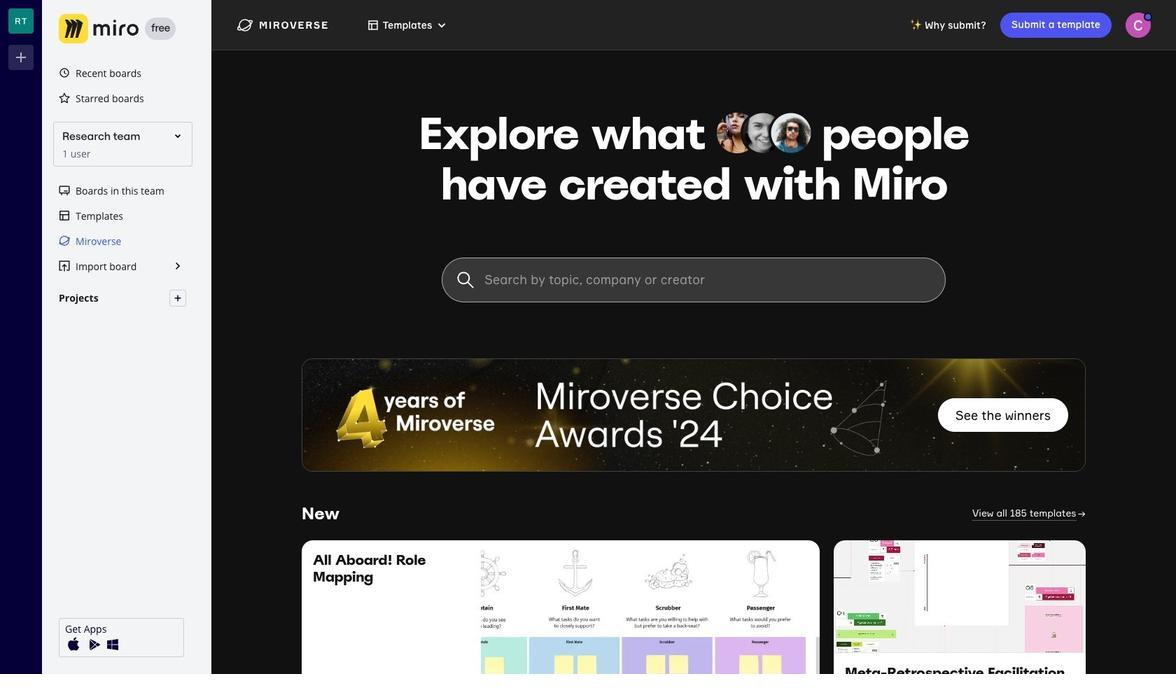 Task type: vqa. For each thing, say whether or not it's contained in the screenshot.
second Please enter an email address. email field from the top
no



Task type: describe. For each thing, give the bounding box(es) containing it.
spagx image for third spagx icon from the bottom of the page
[[59, 67, 70, 78]]

spagx image for 2nd spagx icon from the bottom of the page
[[59, 185, 70, 196]]

current team section region
[[50, 178, 195, 279]]

1 spagx image from the top
[[59, 92, 70, 104]]

2 spagx image from the top
[[59, 210, 70, 221]]



Task type: locate. For each thing, give the bounding box(es) containing it.
spagx image inside current team section region
[[59, 185, 70, 196]]

2 vertical spatial spagx image
[[59, 260, 70, 272]]

1 vertical spatial spagx image
[[59, 185, 70, 196]]

spagx image
[[59, 92, 70, 104], [59, 210, 70, 221], [59, 260, 70, 272]]

3 spagx image from the top
[[59, 260, 70, 272]]

switch to research team team image
[[8, 8, 34, 34]]

img image
[[59, 14, 139, 43], [65, 636, 82, 653], [85, 636, 102, 653], [104, 636, 121, 653]]

1 vertical spatial spagx image
[[59, 210, 70, 221]]

0 vertical spatial spagx image
[[59, 67, 70, 78]]

spagx image
[[59, 67, 70, 78], [59, 185, 70, 196], [174, 294, 182, 302]]

0 vertical spatial spagx image
[[59, 92, 70, 104]]

2 vertical spatial spagx image
[[174, 294, 182, 302]]



